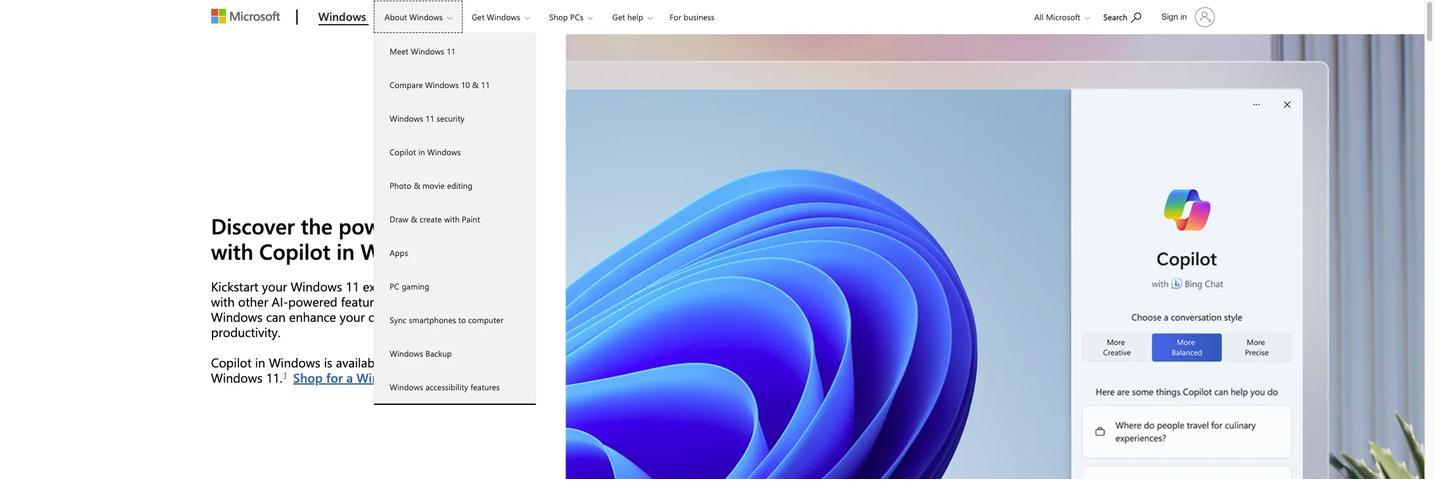Task type: locate. For each thing, give the bounding box(es) containing it.
editing
[[447, 180, 473, 191]]

about
[[385, 11, 407, 22]]

in
[[1181, 12, 1187, 22], [418, 147, 425, 157]]

windows left 10
[[425, 79, 459, 90]]

windows down compare
[[390, 113, 423, 124]]

pc down backup
[[427, 369, 442, 386]]

1 horizontal spatial shop
[[549, 11, 568, 22]]

0 vertical spatial &
[[472, 79, 479, 90]]

11
[[447, 46, 456, 56], [481, 79, 490, 90], [426, 113, 434, 124], [413, 369, 424, 386]]

windows
[[318, 9, 366, 24], [409, 11, 443, 22], [487, 11, 520, 22], [411, 46, 444, 56], [425, 79, 459, 90], [390, 113, 423, 124], [427, 147, 461, 157], [390, 348, 423, 359], [357, 369, 410, 386], [390, 382, 423, 393]]

gaming
[[402, 281, 429, 292]]

microsoft image
[[211, 9, 280, 23]]

pc
[[390, 281, 399, 292], [427, 369, 442, 386]]

1 horizontal spatial pc
[[427, 369, 442, 386]]

sync smartphones to computer
[[390, 315, 504, 326]]

& right 10
[[472, 79, 479, 90]]

create
[[420, 214, 442, 225]]

windows up meet windows 11 link
[[487, 11, 520, 22]]

shop right 1 at the left of page
[[293, 369, 323, 386]]

windows backup
[[390, 348, 452, 359]]

1 horizontal spatial in
[[1181, 12, 1187, 22]]

draw
[[390, 214, 409, 225]]

apps
[[390, 248, 408, 258]]

windows left about
[[318, 9, 366, 24]]

photo & movie editing
[[390, 180, 473, 191]]

get for get help
[[613, 11, 625, 22]]

windows inside dropdown button
[[409, 11, 443, 22]]

shop inside "dropdown button"
[[549, 11, 568, 22]]

get windows button
[[461, 1, 540, 33]]

1 get from the left
[[472, 11, 485, 22]]

windows right a
[[357, 369, 410, 386]]

backup
[[426, 348, 452, 359]]

windows right about
[[409, 11, 443, 22]]

get left help
[[613, 11, 625, 22]]

for
[[670, 11, 681, 22]]

& right photo
[[414, 180, 420, 191]]

& inside draw & create with paint link
[[411, 214, 417, 225]]

0 vertical spatial shop
[[549, 11, 568, 22]]

in right sign
[[1181, 12, 1187, 22]]

& inside photo & movie editing link
[[414, 180, 420, 191]]

0 horizontal spatial pc
[[390, 281, 399, 292]]

Search search field
[[1097, 2, 1154, 30]]

compare windows 10 & 11
[[390, 79, 490, 90]]

copilot
[[390, 147, 416, 157]]

1 vertical spatial in
[[418, 147, 425, 157]]

in right 'copilot'
[[418, 147, 425, 157]]

&
[[472, 79, 479, 90], [414, 180, 420, 191], [411, 214, 417, 225]]

0 vertical spatial in
[[1181, 12, 1187, 22]]

0 horizontal spatial in
[[418, 147, 425, 157]]

2 vertical spatial &
[[411, 214, 417, 225]]

0 horizontal spatial shop
[[293, 369, 323, 386]]

features
[[471, 382, 500, 393]]

windows accessibility features
[[390, 382, 500, 393]]

get windows
[[472, 11, 520, 22]]

get inside dropdown button
[[472, 11, 485, 22]]

& right 'draw'
[[411, 214, 417, 225]]

windows backup link
[[375, 337, 536, 371]]

search
[[1104, 11, 1128, 22]]

shop
[[549, 11, 568, 22], [293, 369, 323, 386]]

1 vertical spatial &
[[414, 180, 420, 191]]

about windows button
[[374, 1, 463, 33]]

0 horizontal spatial get
[[472, 11, 485, 22]]

1 vertical spatial shop
[[293, 369, 323, 386]]

get up meet windows 11 link
[[472, 11, 485, 22]]

photo & movie editing link
[[375, 169, 536, 202]]

sync smartphones to computer link
[[375, 303, 536, 337]]

shop left pcs
[[549, 11, 568, 22]]

in for copilot
[[418, 147, 425, 157]]

business
[[684, 11, 715, 22]]

with
[[444, 214, 460, 225]]

all microsoft
[[1035, 11, 1081, 22]]

a
[[346, 369, 353, 386]]

windows inside dropdown button
[[487, 11, 520, 22]]

1 horizontal spatial get
[[613, 11, 625, 22]]

0 vertical spatial pc
[[390, 281, 399, 292]]

get inside "dropdown button"
[[613, 11, 625, 22]]

pc left gaming
[[390, 281, 399, 292]]

2 get from the left
[[613, 11, 625, 22]]

11 up compare windows 10 & 11 link
[[447, 46, 456, 56]]

windows down windows backup
[[390, 382, 423, 393]]

& for with
[[411, 214, 417, 225]]

pc gaming link
[[375, 270, 536, 303]]

shop pcs button
[[539, 1, 603, 33]]

get
[[472, 11, 485, 22], [613, 11, 625, 22]]

1 link
[[283, 369, 288, 381]]

11 down windows backup
[[413, 369, 424, 386]]

get for get windows
[[472, 11, 485, 22]]

meet
[[390, 46, 409, 56]]

1
[[284, 371, 287, 380]]



Task type: describe. For each thing, give the bounding box(es) containing it.
accessibility
[[426, 382, 468, 393]]

microsoft
[[1046, 11, 1081, 22]]

get help button
[[602, 1, 663, 33]]

draw & create with paint
[[390, 214, 480, 225]]

shop for shop pcs
[[549, 11, 568, 22]]

sign in link
[[1154, 2, 1220, 32]]

11 right 10
[[481, 79, 490, 90]]

about windows
[[385, 11, 443, 22]]

windows down security
[[427, 147, 461, 157]]

10
[[461, 79, 470, 90]]

photo
[[390, 180, 412, 191]]

for business link
[[664, 1, 720, 31]]

in for sign
[[1181, 12, 1187, 22]]

to
[[458, 315, 466, 326]]

windows left backup
[[390, 348, 423, 359]]

& inside compare windows 10 & 11 link
[[472, 79, 479, 90]]

help
[[628, 11, 643, 22]]

pcs
[[570, 11, 584, 22]]

windows right meet
[[411, 46, 444, 56]]

apps link
[[375, 236, 536, 270]]

windows 11 security link
[[375, 102, 536, 135]]

for
[[326, 369, 343, 386]]

for business
[[670, 11, 715, 22]]

windows link
[[312, 1, 373, 35]]

copilot in windows link
[[375, 135, 536, 169]]

draw & create with paint link
[[375, 202, 536, 236]]

sign in
[[1162, 12, 1187, 22]]

windows 11 security
[[390, 113, 465, 124]]

smartphones
[[409, 315, 456, 326]]

copilot in windows
[[390, 147, 461, 157]]

paint
[[462, 214, 480, 225]]

shop pcs
[[549, 11, 584, 22]]

1 vertical spatial pc
[[427, 369, 442, 386]]

all
[[1035, 11, 1044, 22]]

shop for shop for a windows 11 pc
[[293, 369, 323, 386]]

pc gaming
[[390, 281, 429, 292]]

meet windows 11 link
[[375, 34, 536, 68]]

11 left security
[[426, 113, 434, 124]]

computer
[[468, 315, 504, 326]]

movie
[[423, 180, 445, 191]]

windows accessibility features link
[[375, 371, 536, 404]]

sign
[[1162, 12, 1179, 22]]

& for editing
[[414, 180, 420, 191]]

shop for a windows 11 pc
[[293, 369, 442, 386]]

compare
[[390, 79, 423, 90]]

search button
[[1098, 2, 1147, 30]]

meet windows 11
[[390, 46, 456, 56]]

compare windows 10 & 11 link
[[375, 68, 536, 102]]

shop for a windows 11 pc link
[[292, 368, 444, 388]]

all microsoft button
[[1024, 1, 1097, 33]]

sync
[[390, 315, 407, 326]]

get help
[[613, 11, 643, 22]]

security
[[437, 113, 465, 124]]



Task type: vqa. For each thing, say whether or not it's contained in the screenshot.
computers
no



